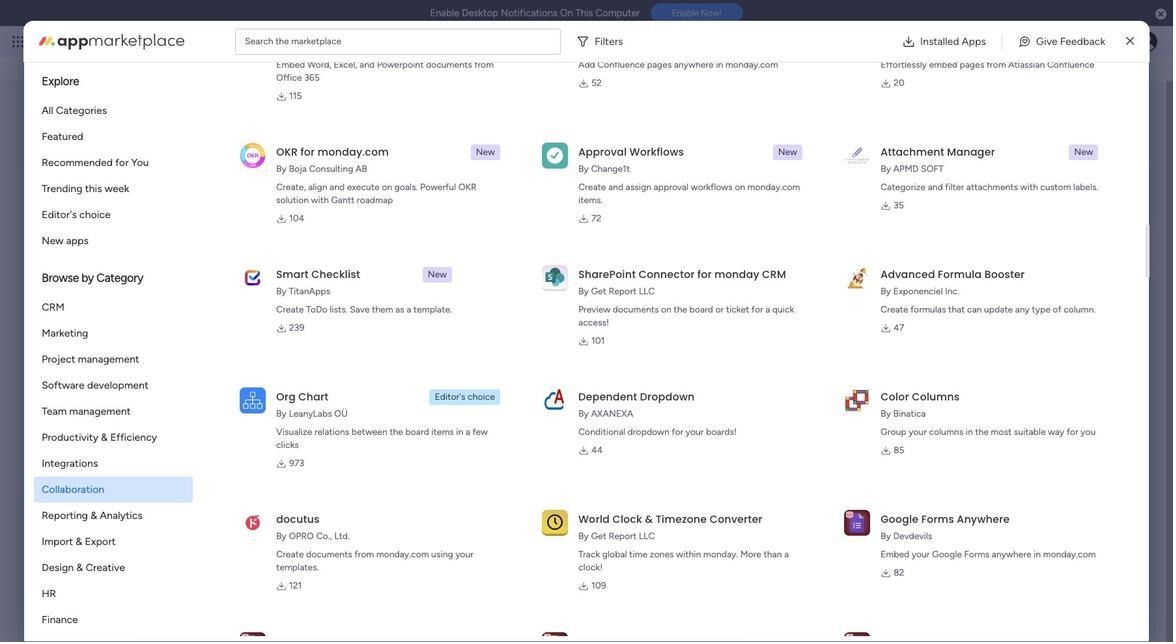 Task type: locate. For each thing, give the bounding box(es) containing it.
trending this week
[[42, 183, 129, 195]]

0 horizontal spatial editor's choice
[[42, 209, 111, 221]]

column.
[[1064, 304, 1097, 315]]

get
[[591, 286, 607, 297], [591, 531, 607, 542]]

0 vertical spatial report
[[609, 286, 637, 297]]

and
[[221, 58, 238, 70], [360, 59, 375, 70], [330, 182, 345, 193], [609, 182, 624, 193], [928, 182, 944, 193], [248, 422, 265, 434]]

monday work management
[[58, 34, 203, 49]]

enable for enable now!
[[672, 8, 699, 18]]

documents inside "preview documents on the board or ticket for a quick access!"
[[613, 304, 659, 315]]

2 report from the top
[[609, 531, 637, 542]]

embed for embed word, excel, and powerpoint documents from office 365
[[276, 59, 305, 70]]

2 horizontal spatial documents
[[613, 304, 659, 315]]

embed inside embed word, excel, and powerpoint documents from office 365
[[276, 59, 305, 70]]

documents inside embed word, excel, and powerpoint documents from office 365
[[426, 59, 472, 70]]

template.
[[414, 304, 452, 315]]

component image
[[58, 260, 70, 272], [274, 260, 286, 272]]

board inside visualize relations between the board items in a few clicks
[[406, 427, 429, 438]]

1 horizontal spatial anywhere
[[992, 550, 1032, 561]]

0 horizontal spatial work management > main workspace
[[74, 262, 226, 273]]

1 horizontal spatial enable
[[672, 8, 699, 18]]

component image up by titanapps
[[274, 260, 286, 272]]

& left efficiency
[[101, 432, 108, 444]]

the right plans
[[276, 36, 289, 47]]

work management > main workspace for component image within the the work management > main workspace link
[[291, 262, 443, 273]]

0 vertical spatial documents
[[426, 59, 472, 70]]

> right checklist
[[369, 262, 374, 273]]

1 horizontal spatial search
[[1099, 51, 1131, 64]]

for inside "preview documents on the board or ticket for a quick access!"
[[752, 304, 764, 315]]

report inside world clock & timezone converter by get report llc
[[609, 531, 637, 542]]

llc for clock
[[639, 531, 655, 542]]

1 pages from the left
[[648, 59, 672, 70]]

board for or
[[690, 304, 714, 315]]

work down notes
[[74, 262, 94, 273]]

editor's choice up apps
[[42, 209, 111, 221]]

0 vertical spatial llc
[[639, 286, 655, 297]]

a inside visualize relations between the board items in a few clicks
[[466, 427, 471, 438]]

create inside create and assign approval workflows on monday.com items.
[[579, 182, 607, 193]]

advanced
[[881, 267, 936, 282]]

app logo image for track global time zones within monday. more than a clock!
[[542, 510, 568, 536]]

filter
[[946, 182, 965, 193]]

report for sharepoint
[[609, 286, 637, 297]]

crm inside sharepoint connector for monday crm by get report llc
[[763, 267, 787, 282]]

smart checklist
[[276, 267, 360, 282]]

roy mann image
[[72, 357, 98, 383]]

dapulse x slim image
[[1127, 34, 1135, 49]]

visited
[[111, 109, 147, 123]]

enable left desktop
[[430, 7, 460, 19]]

get for world
[[591, 531, 607, 542]]

report for world
[[609, 531, 637, 542]]

llc inside sharepoint connector for monday crm by get report llc
[[639, 286, 655, 297]]

20
[[894, 78, 905, 89]]

co.,
[[316, 531, 332, 542]]

monday up access
[[58, 34, 103, 49]]

app logo image left apmd
[[845, 143, 871, 169]]

embed up office
[[276, 59, 305, 70]]

from inside embed word, excel, and powerpoint documents from office 365
[[475, 59, 494, 70]]

app logo image for embed your google forms anywhere in monday.com
[[845, 510, 871, 536]]

0 vertical spatial choice
[[79, 209, 111, 221]]

0 horizontal spatial give
[[971, 52, 991, 63]]

1 report from the top
[[609, 286, 637, 297]]

google down the google forms anywhere by devdevils
[[933, 550, 963, 561]]

2 component image from the left
[[274, 260, 286, 272]]

0 horizontal spatial from
[[355, 550, 374, 561]]

give for give feedback
[[1037, 35, 1058, 47]]

documents right preview
[[613, 304, 659, 315]]

llc down connector
[[639, 286, 655, 297]]

1 llc from the top
[[639, 286, 655, 297]]

search right see
[[245, 36, 273, 47]]

component image down the private board icon on the top of page
[[58, 260, 70, 272]]

main down analytics at the bottom left
[[104, 531, 129, 545]]

app logo image for create todo lists. save them as a template.
[[240, 265, 266, 291]]

management
[[131, 34, 203, 49], [96, 262, 150, 273], [313, 262, 366, 273], [78, 353, 139, 366], [69, 405, 131, 418]]

for right dropdown
[[672, 427, 684, 438]]

apps image
[[1031, 35, 1044, 48]]

devdevils
[[894, 531, 933, 542]]

2 confluence from the left
[[1048, 59, 1095, 70]]

give for give feedback
[[971, 52, 991, 63]]

report down clock
[[609, 531, 637, 542]]

>
[[152, 262, 158, 273], [369, 262, 374, 273]]

0 horizontal spatial embed
[[276, 59, 305, 70]]

new for okr for monday.com
[[476, 147, 495, 158]]

start
[[268, 422, 290, 434]]

0 horizontal spatial editor's
[[42, 209, 77, 221]]

workspaces up analytics at the bottom left
[[80, 492, 144, 506]]

and down see
[[221, 58, 238, 70]]

app logo image left boja
[[240, 143, 266, 169]]

embed word, excel, and powerpoint documents from office 365
[[276, 59, 494, 83]]

and inside embed word, excel, and powerpoint documents from office 365
[[360, 59, 375, 70]]

1 horizontal spatial board
[[690, 304, 714, 315]]

1 vertical spatial documents
[[613, 304, 659, 315]]

report down sharepoint
[[609, 286, 637, 297]]

color
[[881, 390, 910, 405]]

on inside create and assign approval workflows on monday.com items.
[[735, 182, 746, 193]]

workspaces up office
[[241, 58, 297, 70]]

with
[[1021, 182, 1039, 193], [311, 195, 329, 206]]

with down align
[[311, 195, 329, 206]]

main for first component image from left
[[160, 262, 180, 273]]

binatica
[[894, 409, 927, 420]]

& right clock
[[645, 512, 653, 527]]

installed
[[921, 35, 960, 47]]

get for sharepoint
[[591, 286, 607, 297]]

ticket
[[727, 304, 750, 315]]

browse by category
[[42, 271, 143, 286]]

app logo image for conditional dropdown for your boards!
[[542, 388, 568, 414]]

create for create todo lists. save them as a template.
[[276, 304, 304, 315]]

app logo image left sharepoint
[[542, 265, 568, 291]]

preview
[[579, 304, 611, 315]]

report inside sharepoint connector for monday crm by get report llc
[[609, 286, 637, 297]]

1 horizontal spatial embed
[[881, 550, 910, 561]]

by left devdevils
[[881, 531, 892, 542]]

0 vertical spatial editor's choice
[[42, 209, 111, 221]]

> inside the work management > main workspace link
[[369, 262, 374, 273]]

and up the gantt
[[330, 182, 345, 193]]

documents for docutus
[[306, 550, 353, 561]]

v2 user feedback image
[[956, 50, 966, 65]]

0 vertical spatial get
[[591, 286, 607, 297]]

by inside dependent dropdown by axanexa
[[579, 409, 589, 420]]

app logo image up invite your teammates and start collaborating
[[240, 388, 266, 414]]

1 vertical spatial search
[[1099, 51, 1131, 64]]

0 horizontal spatial confluence
[[598, 59, 645, 70]]

work for first component image from left
[[74, 262, 94, 273]]

app logo image
[[240, 143, 266, 169], [542, 143, 568, 169], [845, 143, 871, 169], [240, 265, 266, 291], [542, 265, 568, 291], [845, 265, 871, 291], [240, 388, 266, 414], [542, 388, 568, 414], [845, 388, 871, 414], [240, 510, 266, 536], [542, 510, 568, 536], [845, 510, 871, 536]]

work management > main workspace down notes
[[74, 262, 226, 273]]

from inside create documents from monday.com using your templates.
[[355, 550, 374, 561]]

google
[[881, 512, 919, 527], [933, 550, 963, 561]]

0 horizontal spatial monday
[[58, 34, 103, 49]]

0 horizontal spatial enable
[[430, 7, 460, 19]]

2 horizontal spatial on
[[735, 182, 746, 193]]

1 horizontal spatial workspaces
[[241, 58, 297, 70]]

2 > from the left
[[369, 262, 374, 273]]

choice
[[79, 209, 111, 221], [468, 392, 495, 403]]

enable left now!
[[672, 8, 699, 18]]

1 horizontal spatial >
[[369, 262, 374, 273]]

editor's down trending
[[42, 209, 77, 221]]

the inside visualize relations between the board items in a few clicks
[[390, 427, 403, 438]]

create up 47
[[881, 304, 909, 315]]

create,
[[276, 182, 306, 193]]

app logo image left docutus
[[240, 510, 266, 536]]

0 vertical spatial google
[[881, 512, 919, 527]]

editor's up the "items"
[[435, 392, 466, 403]]

board left or
[[690, 304, 714, 315]]

by up track
[[579, 531, 589, 542]]

invite left group
[[855, 422, 878, 433]]

> right category
[[152, 262, 158, 273]]

okr right powerful
[[459, 182, 477, 193]]

by down smart
[[276, 286, 287, 297]]

0 horizontal spatial >
[[152, 262, 158, 273]]

mann
[[126, 356, 150, 368]]

create up templates.
[[276, 550, 304, 561]]

forms down anywhere
[[965, 550, 990, 561]]

1 vertical spatial workspaces
[[80, 492, 144, 506]]

change1t
[[591, 164, 630, 175]]

notes
[[77, 241, 106, 253]]

2 llc from the top
[[639, 531, 655, 542]]

109
[[592, 581, 607, 592]]

create up items.
[[579, 182, 607, 193]]

notifications image
[[945, 35, 958, 48]]

1 horizontal spatial give
[[1037, 35, 1058, 47]]

create todo lists. save them as a template.
[[276, 304, 452, 315]]

1 vertical spatial editor's
[[435, 392, 466, 403]]

1 confluence from the left
[[598, 59, 645, 70]]

work management > main workspace for first component image from left
[[74, 262, 226, 273]]

0 horizontal spatial on
[[382, 182, 393, 193]]

1 horizontal spatial forms
[[965, 550, 990, 561]]

1 horizontal spatial crm
[[763, 267, 787, 282]]

get inside sharepoint connector for monday crm by get report llc
[[591, 286, 607, 297]]

zones
[[650, 550, 674, 561]]

your down binatica
[[909, 427, 928, 438]]

> for first component image from left
[[152, 262, 158, 273]]

0 horizontal spatial board
[[406, 427, 429, 438]]

0 horizontal spatial component image
[[58, 260, 70, 272]]

0 horizontal spatial anywhere
[[674, 59, 714, 70]]

0 horizontal spatial google
[[881, 512, 919, 527]]

0 horizontal spatial forms
[[922, 512, 955, 527]]

1 horizontal spatial main
[[160, 262, 180, 273]]

okr for monday.com
[[276, 145, 389, 160]]

you
[[1081, 427, 1097, 438]]

1 horizontal spatial on
[[662, 304, 672, 315]]

workspace
[[182, 262, 226, 273], [398, 262, 443, 273], [132, 531, 188, 545]]

productivity
[[42, 432, 98, 444]]

board left the "items"
[[406, 427, 429, 438]]

crm
[[763, 267, 787, 282], [42, 301, 65, 314]]

by up preview
[[579, 286, 589, 297]]

visualize
[[276, 427, 312, 438]]

work inside the work management > main workspace link
[[291, 262, 310, 273]]

pages for confluence
[[648, 59, 672, 70]]

1 horizontal spatial from
[[475, 59, 494, 70]]

on right "workflows"
[[735, 182, 746, 193]]

app logo image left world
[[542, 510, 568, 536]]

your right using
[[456, 550, 474, 561]]

> for component image within the the work management > main workspace link
[[369, 262, 374, 273]]

1 horizontal spatial component image
[[274, 260, 286, 272]]

main right category
[[160, 262, 180, 273]]

give inside button
[[1037, 35, 1058, 47]]

1 > from the left
[[152, 262, 158, 273]]

installed apps
[[921, 35, 987, 47]]

close my workspaces image
[[42, 491, 57, 507]]

create for create formulas that can update any type of column.
[[881, 304, 909, 315]]

& for export
[[76, 536, 82, 548]]

0 horizontal spatial search
[[245, 36, 273, 47]]

embed up '82'
[[881, 550, 910, 561]]

computer
[[596, 7, 641, 19]]

give up v2 bolt switch image
[[1037, 35, 1058, 47]]

0 horizontal spatial crm
[[42, 301, 65, 314]]

ltd.
[[334, 531, 350, 542]]

1 vertical spatial editor's choice
[[435, 392, 495, 403]]

create documents from monday.com using your templates.
[[276, 550, 474, 574]]

1 vertical spatial with
[[311, 195, 329, 206]]

1 horizontal spatial editor's choice
[[435, 392, 495, 403]]

and down change1t
[[609, 182, 624, 193]]

anywhere down enable now! button
[[674, 59, 714, 70]]

365
[[304, 72, 320, 83]]

close recently visited image
[[42, 108, 57, 124]]

and down soft
[[928, 182, 944, 193]]

1 vertical spatial monday
[[715, 267, 760, 282]]

invite your teammates and start collaborating
[[140, 422, 354, 434]]

1 vertical spatial forms
[[965, 550, 990, 561]]

anywhere
[[674, 59, 714, 70], [992, 550, 1032, 561]]

items
[[432, 427, 454, 438]]

main workspace
[[104, 531, 188, 545]]

app logo image for visualize relations between the board items in a few clicks
[[240, 388, 266, 414]]

the right the between
[[390, 427, 403, 438]]

my
[[60, 492, 77, 506]]

1 horizontal spatial pages
[[960, 59, 985, 70]]

monday.com inside create and assign approval workflows on monday.com items.
[[748, 182, 801, 193]]

anywhere down anywhere
[[992, 550, 1032, 561]]

confluence down search everything icon
[[1048, 59, 1095, 70]]

by down color
[[881, 409, 892, 420]]

invite for invite
[[855, 422, 878, 433]]

documents inside create documents from monday.com using your templates.
[[306, 550, 353, 561]]

crm up quick
[[763, 267, 787, 282]]

by up conditional in the bottom of the page
[[579, 409, 589, 420]]

checklist
[[312, 267, 360, 282]]

in inside visualize relations between the board items in a few clicks
[[456, 427, 464, 438]]

from
[[475, 59, 494, 70], [987, 59, 1007, 70], [355, 550, 374, 561]]

management up titanapps
[[313, 262, 366, 273]]

1 vertical spatial give
[[971, 52, 991, 63]]

the inside "preview documents on the board or ticket for a quick access!"
[[674, 304, 688, 315]]

get inside world clock & timezone converter by get report llc
[[591, 531, 607, 542]]

get down world
[[591, 531, 607, 542]]

0 vertical spatial forms
[[922, 512, 955, 527]]

learn & get inspired
[[946, 291, 1040, 304]]

work up by titanapps
[[291, 262, 310, 273]]

workflows
[[691, 182, 733, 193]]

choice down this at the top of the page
[[79, 209, 111, 221]]

new for approval workflows
[[779, 147, 798, 158]]

learn
[[946, 291, 972, 304]]

0 horizontal spatial documents
[[306, 550, 353, 561]]

update
[[985, 304, 1014, 315]]

2 vertical spatial documents
[[306, 550, 353, 561]]

1 vertical spatial okr
[[459, 182, 477, 193]]

exponenciel
[[894, 286, 944, 297]]

1 horizontal spatial with
[[1021, 182, 1039, 193]]

v2 bolt switch image
[[1058, 51, 1066, 65]]

quick search results list box
[[42, 124, 915, 297]]

inspired
[[1002, 291, 1040, 304]]

0 horizontal spatial work
[[74, 262, 94, 273]]

973
[[289, 458, 304, 469]]

get up preview
[[591, 286, 607, 297]]

on up roadmap
[[382, 182, 393, 193]]

a left quick
[[766, 304, 771, 315]]

workspace for first component image from left
[[182, 262, 226, 273]]

all
[[42, 104, 53, 117]]

0 vertical spatial embed
[[276, 59, 305, 70]]

m
[[72, 536, 85, 555]]

1 horizontal spatial work
[[105, 34, 129, 49]]

by inside the google forms anywhere by devdevils
[[881, 531, 892, 542]]

invite members image
[[1003, 35, 1016, 48]]

private board image
[[58, 240, 72, 254]]

create, align and execute on goals. powerful okr solution with gantt roadmap
[[276, 182, 477, 206]]

global
[[603, 550, 627, 561]]

a right 'as'
[[407, 304, 412, 315]]

create up 239
[[276, 304, 304, 315]]

org chart
[[276, 390, 329, 405]]

on down sharepoint connector for monday crm by get report llc
[[662, 304, 672, 315]]

custom
[[1041, 182, 1072, 193]]

by leanylabs oü
[[276, 409, 348, 420]]

editor's choice up 'few'
[[435, 392, 495, 403]]

1 vertical spatial get
[[591, 531, 607, 542]]

pages down enable now! button
[[648, 59, 672, 70]]

& inside world clock & timezone converter by get report llc
[[645, 512, 653, 527]]

0 horizontal spatial pages
[[648, 59, 672, 70]]

1 horizontal spatial monday
[[715, 267, 760, 282]]

by inside sharepoint connector for monday crm by get report llc
[[579, 286, 589, 297]]

by left boja
[[276, 164, 287, 175]]

1 horizontal spatial google
[[933, 550, 963, 561]]

trending
[[42, 183, 83, 195]]

type
[[1033, 304, 1051, 315]]

0 vertical spatial give
[[1037, 35, 1058, 47]]

invite inside button
[[855, 422, 878, 433]]

app logo image up the invite button
[[845, 388, 871, 414]]

& for get
[[974, 291, 981, 304]]

1 vertical spatial llc
[[639, 531, 655, 542]]

recommended for you
[[42, 156, 149, 169]]

the
[[276, 36, 289, 47], [674, 304, 688, 315], [390, 427, 403, 438], [976, 427, 989, 438]]

project management
[[42, 353, 139, 366]]

for right "ticket" at the right top of the page
[[752, 304, 764, 315]]

by
[[81, 271, 94, 286]]

& up can
[[974, 291, 981, 304]]

1 vertical spatial choice
[[468, 392, 495, 403]]

app logo image for categorize and filter attachments with custom labels.
[[845, 143, 871, 169]]

team management
[[42, 405, 131, 418]]

0 horizontal spatial okr
[[276, 145, 298, 160]]

2 work management > main workspace from the left
[[291, 262, 443, 273]]

1 horizontal spatial work management > main workspace
[[291, 262, 443, 273]]

& down the my workspaces
[[91, 510, 97, 522]]

create inside create documents from monday.com using your templates.
[[276, 550, 304, 561]]

filters
[[595, 35, 624, 47]]

1 vertical spatial report
[[609, 531, 637, 542]]

1 vertical spatial embed
[[881, 550, 910, 561]]

by
[[276, 164, 287, 175], [579, 164, 589, 175], [881, 164, 892, 175], [276, 286, 287, 297], [579, 286, 589, 297], [881, 286, 892, 297], [276, 409, 287, 420], [579, 409, 589, 420], [881, 409, 892, 420], [276, 531, 287, 542], [579, 531, 589, 542], [881, 531, 892, 542]]

0 vertical spatial board
[[690, 304, 714, 315]]

llc inside world clock & timezone converter by get report llc
[[639, 531, 655, 542]]

2 pages from the left
[[960, 59, 985, 70]]

forms up devdevils
[[922, 512, 955, 527]]

by down advanced
[[881, 286, 892, 297]]

confluence
[[598, 59, 645, 70], [1048, 59, 1095, 70]]

oü
[[334, 409, 348, 420]]

main up them
[[377, 262, 396, 273]]

with left custom
[[1021, 182, 1039, 193]]

monday.
[[704, 550, 739, 561]]

by titanapps
[[276, 286, 331, 297]]

collaboration
[[42, 484, 104, 496]]

attachment
[[881, 145, 945, 160]]

1 horizontal spatial okr
[[459, 182, 477, 193]]

work up recent
[[105, 34, 129, 49]]

connector
[[639, 267, 695, 282]]

main inside the work management > main workspace link
[[377, 262, 396, 273]]

llc for connector
[[639, 286, 655, 297]]

0 horizontal spatial invite
[[140, 422, 166, 434]]

forms inside the google forms anywhere by devdevils
[[922, 512, 955, 527]]

1 horizontal spatial invite
[[855, 422, 878, 433]]

0 vertical spatial editor's
[[42, 209, 77, 221]]

your down apps marketplace image at top
[[99, 58, 120, 70]]

recently
[[60, 109, 108, 123]]

by left apmd
[[881, 164, 892, 175]]

1 get from the top
[[591, 286, 607, 297]]

okr inside create, align and execute on goals. powerful okr solution with gantt roadmap
[[459, 182, 477, 193]]

invite for invite your teammates and start collaborating
[[140, 422, 166, 434]]

enable inside enable now! button
[[672, 8, 699, 18]]

1 vertical spatial anywhere
[[992, 550, 1032, 561]]

1 work management > main workspace from the left
[[74, 262, 226, 273]]

2 get from the top
[[591, 531, 607, 542]]

google up devdevils
[[881, 512, 919, 527]]

and right excel,
[[360, 59, 375, 70]]

monday up "ticket" at the right top of the page
[[715, 267, 760, 282]]

1 vertical spatial board
[[406, 427, 429, 438]]

2 horizontal spatial main
[[377, 262, 396, 273]]

enable now!
[[672, 8, 722, 18]]

a right than
[[785, 550, 789, 561]]

chart
[[299, 390, 329, 405]]

1 horizontal spatial documents
[[426, 59, 472, 70]]

editor's
[[42, 209, 77, 221], [435, 392, 466, 403]]

board inside "preview documents on the board or ticket for a quick access!"
[[690, 304, 714, 315]]

apps
[[963, 35, 987, 47]]

0 vertical spatial crm
[[763, 267, 787, 282]]

for inside sharepoint connector for monday crm by get report llc
[[698, 267, 712, 282]]

1 horizontal spatial confluence
[[1048, 59, 1095, 70]]

app logo image left dependent
[[542, 388, 568, 414]]

documents right powerpoint
[[426, 59, 472, 70]]

embed
[[930, 59, 958, 70]]

give feedback
[[1037, 35, 1106, 47]]

work management > main workspace
[[74, 262, 226, 273], [291, 262, 443, 273]]

board for items
[[406, 427, 429, 438]]

2 horizontal spatial from
[[987, 59, 1007, 70]]

0 horizontal spatial main
[[104, 531, 129, 545]]

app logo image for create formulas that can update any type of column.
[[845, 265, 871, 291]]

1 vertical spatial google
[[933, 550, 963, 561]]

2 horizontal spatial work
[[291, 262, 310, 273]]

0 horizontal spatial with
[[311, 195, 329, 206]]



Task type: describe. For each thing, give the bounding box(es) containing it.
monday inside sharepoint connector for monday crm by get report llc
[[715, 267, 760, 282]]

1 component image from the left
[[58, 260, 70, 272]]

analytics
[[100, 510, 143, 522]]

soft
[[922, 164, 944, 175]]

this
[[85, 183, 102, 195]]

239
[[289, 323, 305, 334]]

opro
[[289, 531, 314, 542]]

0 vertical spatial okr
[[276, 145, 298, 160]]

by apmd soft
[[881, 164, 944, 175]]

management up productivity & efficiency
[[69, 405, 131, 418]]

group
[[881, 427, 907, 438]]

new apps
[[42, 235, 89, 247]]

apps marketplace image
[[39, 34, 184, 49]]

boards,
[[155, 58, 190, 70]]

app logo image for create, align and execute on goals. powerful okr solution with gantt roadmap
[[240, 143, 266, 169]]

component image inside the work management > main workspace link
[[274, 260, 286, 272]]

marketing
[[42, 327, 88, 340]]

your down devdevils
[[912, 550, 931, 561]]

sharepoint connector for monday crm by get report llc
[[579, 267, 787, 297]]

browse
[[42, 271, 79, 286]]

management right by
[[96, 262, 150, 273]]

approval
[[654, 182, 689, 193]]

import & export
[[42, 536, 116, 548]]

documents for sharepoint
[[613, 304, 659, 315]]

work for component image within the the work management > main workspace link
[[291, 262, 310, 273]]

and inside create, align and execute on goals. powerful okr solution with gantt roadmap
[[330, 182, 345, 193]]

dapulse close image
[[1156, 8, 1167, 21]]

access!
[[579, 317, 610, 329]]

on inside "preview documents on the board or ticket for a quick access!"
[[662, 304, 672, 315]]

hr
[[42, 588, 56, 600]]

export
[[85, 536, 116, 548]]

create and assign approval workflows on monday.com items.
[[579, 182, 801, 206]]

my workspaces
[[60, 492, 144, 506]]

create for create and assign approval workflows on monday.com items.
[[579, 182, 607, 193]]

software
[[42, 379, 85, 392]]

lottie animation element
[[577, 33, 943, 83]]

feedback
[[994, 52, 1035, 63]]

relations
[[315, 427, 350, 438]]

roy mann
[[106, 356, 150, 368]]

embed for embed your google forms anywhere in monday.com
[[881, 550, 910, 561]]

converter
[[710, 512, 763, 527]]

integrations
[[42, 458, 98, 470]]

that
[[949, 304, 966, 315]]

app logo image for create documents from monday.com using your templates.
[[240, 510, 266, 536]]

kendall parks image
[[1137, 31, 1158, 52]]

by inside world clock & timezone converter by get report llc
[[579, 531, 589, 542]]

select product image
[[12, 35, 25, 48]]

templates image image
[[958, 103, 1130, 193]]

dependent dropdown by axanexa
[[579, 390, 695, 420]]

suitable
[[1015, 427, 1047, 438]]

a inside "preview documents on the board or ticket for a quick access!"
[[766, 304, 771, 315]]

booster
[[985, 267, 1025, 282]]

your left boards!
[[686, 427, 704, 438]]

0 horizontal spatial choice
[[79, 209, 111, 221]]

by down approval
[[579, 164, 589, 175]]

new for smart checklist
[[428, 269, 447, 280]]

by inside docutus by opro co., ltd.
[[276, 531, 287, 542]]

create for create documents from monday.com using your templates.
[[276, 550, 304, 561]]

& for creative
[[76, 562, 83, 574]]

boja
[[289, 164, 307, 175]]

save
[[350, 304, 370, 315]]

& for analytics
[[91, 510, 97, 522]]

85
[[894, 445, 905, 456]]

word,
[[307, 59, 332, 70]]

installed apps button
[[892, 28, 997, 54]]

give feedback
[[971, 52, 1035, 63]]

enable for enable desktop notifications on this computer
[[430, 7, 460, 19]]

0 vertical spatial monday
[[58, 34, 103, 49]]

gantt
[[331, 195, 355, 206]]

project
[[42, 353, 75, 366]]

visualize relations between the board items in a few clicks
[[276, 427, 488, 451]]

pages for embed
[[960, 59, 985, 70]]

boards!
[[707, 427, 737, 438]]

titanapps
[[289, 286, 331, 297]]

reporting
[[42, 510, 88, 522]]

app logo image for group your columns in the most suitable way for you
[[845, 388, 871, 414]]

of
[[1054, 304, 1062, 315]]

monday.com inside create documents from monday.com using your templates.
[[377, 550, 429, 561]]

getting started element
[[946, 316, 1141, 368]]

work management > main workspace link
[[268, 134, 472, 281]]

for left the you in the bottom right of the page
[[1067, 427, 1079, 438]]

execute
[[347, 182, 380, 193]]

goals.
[[395, 182, 418, 193]]

and inside create and assign approval workflows on monday.com items.
[[609, 182, 624, 193]]

by inside color columns by binatica
[[881, 409, 892, 420]]

0 vertical spatial with
[[1021, 182, 1039, 193]]

color columns by binatica
[[881, 390, 960, 420]]

align
[[308, 182, 328, 193]]

0 horizontal spatial workspaces
[[80, 492, 144, 506]]

software development
[[42, 379, 149, 392]]

invite button
[[850, 418, 883, 439]]

1 horizontal spatial choice
[[468, 392, 495, 403]]

for left you
[[115, 156, 129, 169]]

this
[[576, 7, 594, 19]]

powerpoint
[[377, 59, 424, 70]]

templates.
[[276, 563, 319, 574]]

world
[[579, 512, 610, 527]]

management up quickly access your recent boards, inbox and workspaces at the top left of page
[[131, 34, 203, 49]]

& for efficiency
[[101, 432, 108, 444]]

by up start
[[276, 409, 287, 420]]

1 vertical spatial crm
[[42, 301, 65, 314]]

72
[[592, 213, 602, 224]]

app logo image for create and assign approval workflows on monday.com items.
[[542, 143, 568, 169]]

help image
[[1092, 35, 1105, 48]]

a inside track global time zones within monday. more than a clock!
[[785, 550, 789, 561]]

week
[[105, 183, 129, 195]]

search inside button
[[1099, 51, 1131, 64]]

0 vertical spatial search
[[245, 36, 273, 47]]

workspace for component image within the the work management > main workspace link
[[398, 262, 443, 273]]

workspace image
[[63, 530, 95, 562]]

teammates
[[193, 422, 245, 434]]

most
[[992, 427, 1012, 438]]

and left start
[[248, 422, 265, 434]]

quick
[[773, 304, 795, 315]]

on inside create, align and execute on goals. powerful okr solution with gantt roadmap
[[382, 182, 393, 193]]

import
[[42, 536, 73, 548]]

world clock & timezone converter by get report llc
[[579, 512, 763, 542]]

your inside create documents from monday.com using your templates.
[[456, 550, 474, 561]]

design & creative
[[42, 562, 125, 574]]

atlassian
[[1009, 59, 1046, 70]]

labels.
[[1074, 182, 1099, 193]]

0 vertical spatial anywhere
[[674, 59, 714, 70]]

the left 'most'
[[976, 427, 989, 438]]

workflows
[[630, 145, 685, 160]]

by change1t
[[579, 164, 630, 175]]

main for component image within the the work management > main workspace link
[[377, 262, 396, 273]]

for up boja
[[301, 145, 315, 160]]

management up development
[[78, 353, 139, 366]]

axanexa
[[591, 409, 634, 420]]

you
[[131, 156, 149, 169]]

notifications
[[501, 7, 558, 19]]

inbox image
[[974, 35, 987, 48]]

formulas
[[911, 304, 947, 315]]

your left the teammates at the bottom of the page
[[169, 422, 190, 434]]

collaborating
[[292, 422, 354, 434]]

using
[[432, 550, 453, 561]]

with inside create, align and execute on goals. powerful okr solution with gantt roadmap
[[311, 195, 329, 206]]

quickly
[[26, 58, 61, 70]]

0 vertical spatial workspaces
[[241, 58, 297, 70]]

1 horizontal spatial editor's
[[435, 392, 466, 403]]

see plans
[[228, 36, 267, 47]]

by inside advanced formula booster by exponenciel inc.
[[881, 286, 892, 297]]

search everything image
[[1063, 35, 1076, 48]]

quick search
[[1069, 51, 1131, 64]]

1 image
[[984, 27, 995, 41]]

formula
[[939, 267, 982, 282]]

new for attachment manager
[[1075, 147, 1094, 158]]

track
[[579, 550, 601, 561]]

lists.
[[330, 304, 348, 315]]

than
[[764, 550, 783, 561]]

docutus by opro co., ltd.
[[276, 512, 350, 542]]

categories
[[56, 104, 107, 117]]

app logo image for preview documents on the board or ticket for a quick access!
[[542, 265, 568, 291]]

embed your google forms anywhere in monday.com
[[881, 550, 1097, 561]]

google inside the google forms anywhere by devdevils
[[881, 512, 919, 527]]



Task type: vqa. For each thing, say whether or not it's contained in the screenshot.


